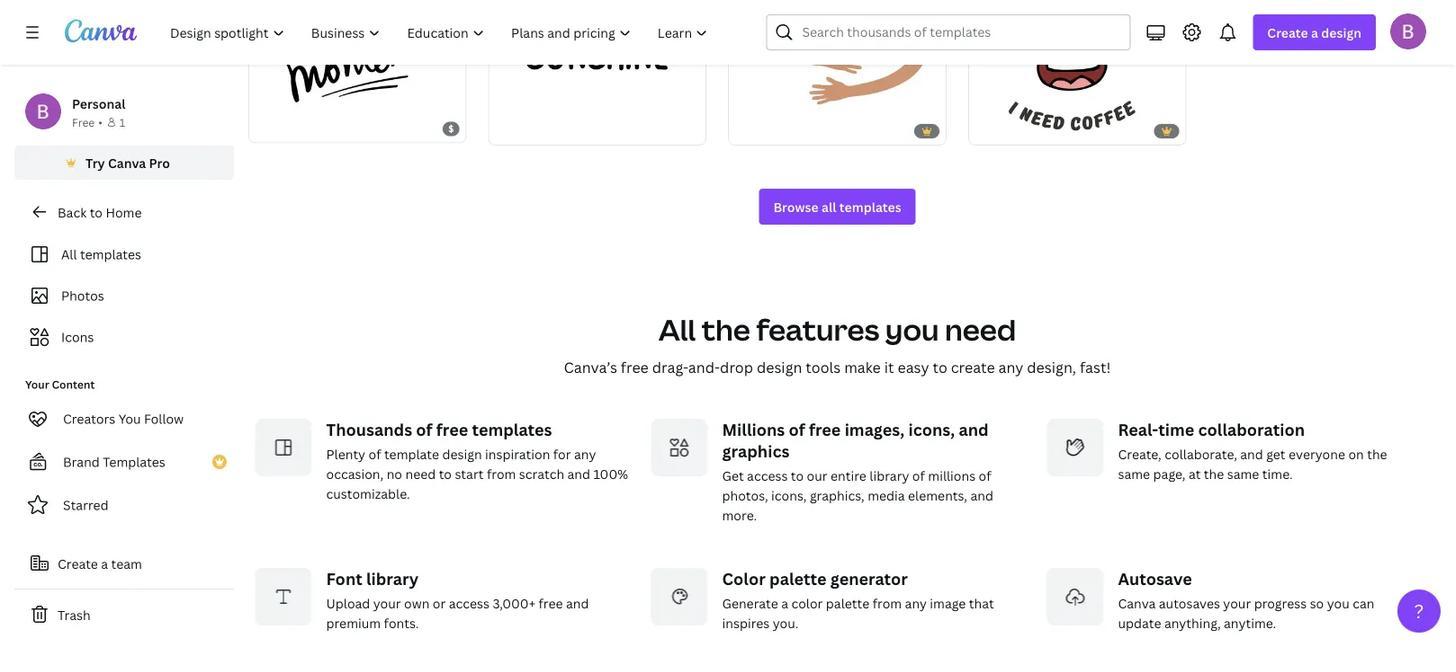 Task type: vqa. For each thing, say whether or not it's contained in the screenshot.
Design inside All the features you need Canva's free drag-and-drop design tools make it easy to create any design, fast!
yes



Task type: locate. For each thing, give the bounding box(es) containing it.
1 vertical spatial the
[[1367, 446, 1387, 463]]

library up own
[[366, 568, 419, 590]]

0 vertical spatial from
[[487, 466, 516, 483]]

2 vertical spatial design
[[442, 446, 482, 463]]

2 your from the left
[[1223, 595, 1251, 612]]

1 horizontal spatial your
[[1223, 595, 1251, 612]]

any inside color palette generator generate a color palette from any image that inspires you.
[[905, 595, 927, 612]]

a inside dropdown button
[[1311, 24, 1318, 41]]

1 vertical spatial create
[[58, 556, 98, 573]]

top level navigation element
[[158, 14, 723, 50]]

browse
[[773, 198, 819, 215]]

0 vertical spatial the
[[702, 310, 750, 350]]

all up drag- at bottom
[[659, 310, 696, 350]]

1 horizontal spatial design
[[757, 358, 802, 377]]

occasion,
[[326, 466, 384, 483]]

2 horizontal spatial a
[[1311, 24, 1318, 41]]

your inside "font library upload your own or access 3,000+ free and premium fonts."
[[373, 595, 401, 612]]

1 horizontal spatial same
[[1227, 466, 1259, 483]]

library inside "font library upload your own or access 3,000+ free and premium fonts."
[[366, 568, 419, 590]]

palette up 'color'
[[770, 568, 827, 590]]

0 vertical spatial canva
[[108, 154, 146, 171]]

0 horizontal spatial canva
[[108, 154, 146, 171]]

back to home
[[58, 204, 142, 221]]

0 horizontal spatial all
[[61, 246, 77, 263]]

library up the media
[[870, 467, 909, 484]]

0 vertical spatial any
[[999, 358, 1024, 377]]

2 vertical spatial templates
[[472, 419, 552, 441]]

on
[[1348, 446, 1364, 463]]

1 your from the left
[[373, 595, 401, 612]]

1 horizontal spatial library
[[870, 467, 909, 484]]

0 vertical spatial a
[[1311, 24, 1318, 41]]

None search field
[[766, 14, 1131, 50]]

1 vertical spatial templates
[[80, 246, 141, 263]]

1 vertical spatial you
[[1327, 595, 1350, 612]]

free up template
[[436, 419, 468, 441]]

0 horizontal spatial any
[[574, 446, 596, 463]]

creators you follow link
[[14, 401, 234, 437]]

1 horizontal spatial create
[[1267, 24, 1308, 41]]

all down back
[[61, 246, 77, 263]]

your inside autosave canva autosaves your progress so you can update anything, anytime.
[[1223, 595, 1251, 612]]

and right 3,000+
[[566, 595, 589, 612]]

to
[[90, 204, 103, 221], [933, 358, 947, 377], [439, 466, 452, 483], [791, 467, 804, 484]]

generator
[[830, 568, 908, 590]]

1 horizontal spatial access
[[747, 467, 788, 484]]

your up the fonts.
[[373, 595, 401, 612]]

2 horizontal spatial templates
[[839, 198, 901, 215]]

millions of free images, icons, and graphics image
[[650, 419, 708, 477]]

time
[[1159, 419, 1195, 441]]

drag-
[[652, 358, 688, 377]]

and-
[[688, 358, 720, 377]]

of
[[416, 419, 432, 441], [789, 419, 805, 441], [369, 446, 381, 463], [912, 467, 925, 484], [979, 467, 991, 484]]

1 vertical spatial design
[[757, 358, 802, 377]]

1 horizontal spatial templates
[[472, 419, 552, 441]]

from down generator
[[873, 595, 902, 612]]

color palette generator image
[[650, 569, 708, 626]]

1 horizontal spatial from
[[873, 595, 902, 612]]

design up "start"
[[442, 446, 482, 463]]

0 vertical spatial create
[[1267, 24, 1308, 41]]

and inside thousands of free templates plenty of template design inspiration for any occasion, no need to start from scratch and 100% customizable.
[[567, 466, 590, 483]]

0 vertical spatial icons,
[[909, 419, 955, 441]]

1 vertical spatial canva
[[1118, 595, 1156, 612]]

anything,
[[1164, 615, 1221, 632]]

1
[[120, 115, 125, 130]]

a
[[1311, 24, 1318, 41], [101, 556, 108, 573], [781, 595, 788, 612]]

access right or
[[449, 595, 490, 612]]

0 horizontal spatial access
[[449, 595, 490, 612]]

and inside "font library upload your own or access 3,000+ free and premium fonts."
[[566, 595, 589, 612]]

access
[[747, 467, 788, 484], [449, 595, 490, 612]]

1 horizontal spatial icons,
[[909, 419, 955, 441]]

0 horizontal spatial a
[[101, 556, 108, 573]]

any left image
[[905, 595, 927, 612]]

your
[[25, 378, 49, 392]]

to right back
[[90, 204, 103, 221]]

canva
[[108, 154, 146, 171], [1118, 595, 1156, 612]]

0 horizontal spatial from
[[487, 466, 516, 483]]

1 vertical spatial all
[[659, 310, 696, 350]]

same down create,
[[1118, 466, 1150, 483]]

2 horizontal spatial design
[[1321, 24, 1362, 41]]

0 vertical spatial access
[[747, 467, 788, 484]]

all inside all the features you need canva's free drag-and-drop design tools make it easy to create any design, fast!
[[659, 310, 696, 350]]

design left bob builder image on the right top of the page
[[1321, 24, 1362, 41]]

0 horizontal spatial icons,
[[771, 487, 807, 504]]

canva for autosave
[[1118, 595, 1156, 612]]

any
[[999, 358, 1024, 377], [574, 446, 596, 463], [905, 595, 927, 612]]

it
[[884, 358, 894, 377]]

collaborate,
[[1165, 446, 1237, 463]]

canva's
[[564, 358, 617, 377]]

canva up update
[[1118, 595, 1156, 612]]

the up drop
[[702, 310, 750, 350]]

2 vertical spatial the
[[1204, 466, 1224, 483]]

1 vertical spatial a
[[101, 556, 108, 573]]

own
[[404, 595, 430, 612]]

templates
[[839, 198, 901, 215], [80, 246, 141, 263], [472, 419, 552, 441]]

canva for try
[[108, 154, 146, 171]]

1 vertical spatial from
[[873, 595, 902, 612]]

and down millions
[[971, 487, 994, 504]]

follow
[[144, 411, 184, 428]]

our
[[807, 467, 828, 484]]

get
[[722, 467, 744, 484]]

0 vertical spatial library
[[870, 467, 909, 484]]

millions of free images, icons, and graphics get access to our entire library of millions of photos, icons, graphics, media elements, and more.
[[722, 419, 994, 524]]

0 vertical spatial need
[[945, 310, 1016, 350]]

0 horizontal spatial the
[[702, 310, 750, 350]]

you
[[119, 411, 141, 428]]

create for create a team
[[58, 556, 98, 573]]

color palette generator generate a color palette from any image that inspires you.
[[722, 568, 994, 632]]

any right create
[[999, 358, 1024, 377]]

free up our
[[809, 419, 841, 441]]

content
[[52, 378, 95, 392]]

need up create
[[945, 310, 1016, 350]]

brand
[[63, 454, 100, 471]]

canva right try
[[108, 154, 146, 171]]

1 horizontal spatial all
[[659, 310, 696, 350]]

the right on
[[1367, 446, 1387, 463]]

0 vertical spatial all
[[61, 246, 77, 263]]

you up easy
[[885, 310, 939, 350]]

black white simple motivational quote mug image
[[248, 0, 467, 142]]

0 horizontal spatial design
[[442, 446, 482, 463]]

thousands
[[326, 419, 412, 441]]

0 vertical spatial you
[[885, 310, 939, 350]]

1 vertical spatial need
[[405, 466, 436, 483]]

your for autosave
[[1223, 595, 1251, 612]]

any right for in the bottom of the page
[[574, 446, 596, 463]]

access down graphics in the bottom of the page
[[747, 467, 788, 484]]

create
[[1267, 24, 1308, 41], [58, 556, 98, 573]]

and down for in the bottom of the page
[[567, 466, 590, 483]]

canva inside button
[[108, 154, 146, 171]]

free
[[621, 358, 649, 377], [436, 419, 468, 441], [809, 419, 841, 441], [539, 595, 563, 612]]

•
[[98, 115, 103, 130]]

create inside dropdown button
[[1267, 24, 1308, 41]]

1 vertical spatial any
[[574, 446, 596, 463]]

canva inside autosave canva autosaves your progress so you can update anything, anytime.
[[1118, 595, 1156, 612]]

1 same from the left
[[1118, 466, 1150, 483]]

0 horizontal spatial need
[[405, 466, 436, 483]]

1 vertical spatial library
[[366, 568, 419, 590]]

you inside autosave canva autosaves your progress so you can update anything, anytime.
[[1327, 595, 1350, 612]]

generate
[[722, 595, 778, 612]]

you.
[[773, 615, 799, 632]]

1 horizontal spatial need
[[945, 310, 1016, 350]]

1 horizontal spatial canva
[[1118, 595, 1156, 612]]

0 horizontal spatial library
[[366, 568, 419, 590]]

0 horizontal spatial create
[[58, 556, 98, 573]]

browse all templates link
[[759, 189, 916, 225]]

more.
[[722, 507, 757, 524]]

library
[[870, 467, 909, 484], [366, 568, 419, 590]]

team
[[111, 556, 142, 573]]

home
[[106, 204, 142, 221]]

icons,
[[909, 419, 955, 441], [771, 487, 807, 504]]

to right easy
[[933, 358, 947, 377]]

need
[[945, 310, 1016, 350], [405, 466, 436, 483]]

to left "start"
[[439, 466, 452, 483]]

?
[[1414, 599, 1424, 625]]

1 horizontal spatial a
[[781, 595, 788, 612]]

create a design
[[1267, 24, 1362, 41]]

templates right all
[[839, 198, 901, 215]]

you right so
[[1327, 595, 1350, 612]]

palette down generator
[[826, 595, 870, 612]]

templates inside thousands of free templates plenty of template design inspiration for any occasion, no need to start from scratch and 100% customizable.
[[472, 419, 552, 441]]

templates up photos link
[[80, 246, 141, 263]]

create inside button
[[58, 556, 98, 573]]

1 horizontal spatial you
[[1327, 595, 1350, 612]]

0 horizontal spatial you
[[885, 310, 939, 350]]

all for the
[[659, 310, 696, 350]]

2 vertical spatial a
[[781, 595, 788, 612]]

a for design
[[1311, 24, 1318, 41]]

need down template
[[405, 466, 436, 483]]

a inside button
[[101, 556, 108, 573]]

100%
[[593, 466, 628, 483]]

the right at
[[1204, 466, 1224, 483]]

scratch
[[519, 466, 564, 483]]

all
[[822, 198, 836, 215]]

0 horizontal spatial your
[[373, 595, 401, 612]]

black minimalist typographic cup of sunshine mug - print product image
[[488, 0, 707, 144]]

to inside all the features you need canva's free drag-and-drop design tools make it easy to create any design, fast!
[[933, 358, 947, 377]]

icons, up millions
[[909, 419, 955, 441]]

same left time.
[[1227, 466, 1259, 483]]

from down inspiration
[[487, 466, 516, 483]]

design right drop
[[757, 358, 802, 377]]

0 vertical spatial templates
[[839, 198, 901, 215]]

elements,
[[908, 487, 967, 504]]

to left our
[[791, 467, 804, 484]]

from
[[487, 466, 516, 483], [873, 595, 902, 612]]

update
[[1118, 615, 1161, 632]]

fonts.
[[384, 615, 419, 632]]

and up millions
[[959, 419, 989, 441]]

try canva pro
[[86, 154, 170, 171]]

free right 3,000+
[[539, 595, 563, 612]]

at
[[1189, 466, 1201, 483]]

1 vertical spatial access
[[449, 595, 490, 612]]

2 horizontal spatial the
[[1367, 446, 1387, 463]]

0 horizontal spatial same
[[1118, 466, 1150, 483]]

templates up inspiration
[[472, 419, 552, 441]]

can
[[1353, 595, 1375, 612]]

1 horizontal spatial any
[[905, 595, 927, 612]]

all
[[61, 246, 77, 263], [659, 310, 696, 350]]

your up anytime.
[[1223, 595, 1251, 612]]

get
[[1266, 446, 1286, 463]]

library inside millions of free images, icons, and graphics get access to our entire library of millions of photos, icons, graphics, media elements, and more.
[[870, 467, 909, 484]]

and left get
[[1240, 446, 1263, 463]]

0 vertical spatial design
[[1321, 24, 1362, 41]]

2 horizontal spatial any
[[999, 358, 1024, 377]]

the
[[702, 310, 750, 350], [1367, 446, 1387, 463], [1204, 466, 1224, 483]]

design inside dropdown button
[[1321, 24, 1362, 41]]

free left drag- at bottom
[[621, 358, 649, 377]]

$
[[448, 123, 454, 135]]

need inside thousands of free templates plenty of template design inspiration for any occasion, no need to start from scratch and 100% customizable.
[[405, 466, 436, 483]]

icons, right photos,
[[771, 487, 807, 504]]

you inside all the features you need canva's free drag-and-drop design tools make it easy to create any design, fast!
[[885, 310, 939, 350]]

images,
[[845, 419, 905, 441]]

2 vertical spatial any
[[905, 595, 927, 612]]

design
[[1321, 24, 1362, 41], [757, 358, 802, 377], [442, 446, 482, 463]]



Task type: describe. For each thing, give the bounding box(es) containing it.
free inside "font library upload your own or access 3,000+ free and premium fonts."
[[539, 595, 563, 612]]

free inside millions of free images, icons, and graphics get access to our entire library of millions of photos, icons, graphics, media elements, and more.
[[809, 419, 841, 441]]

brand templates link
[[14, 445, 234, 481]]

real-time collaboration image
[[1046, 419, 1104, 477]]

template
[[384, 446, 439, 463]]

i need coffee print mug image
[[968, 0, 1186, 144]]

create,
[[1118, 446, 1162, 463]]

entire
[[831, 467, 867, 484]]

access inside "font library upload your own or access 3,000+ free and premium fonts."
[[449, 595, 490, 612]]

Search search field
[[802, 15, 1119, 49]]

millions
[[928, 467, 976, 484]]

try
[[86, 154, 105, 171]]

upload
[[326, 595, 370, 612]]

tools
[[806, 358, 841, 377]]

a for team
[[101, 556, 108, 573]]

real-
[[1118, 419, 1159, 441]]

image
[[930, 595, 966, 612]]

your content
[[25, 378, 95, 392]]

back to home link
[[14, 194, 234, 230]]

thousands of free templates plenty of template design inspiration for any occasion, no need to start from scratch and 100% customizable.
[[326, 419, 628, 502]]

create a design button
[[1253, 14, 1376, 50]]

from inside color palette generator generate a color palette from any image that inspires you.
[[873, 595, 902, 612]]

create
[[951, 358, 995, 377]]

1 vertical spatial palette
[[826, 595, 870, 612]]

photos link
[[25, 279, 223, 313]]

0 vertical spatial palette
[[770, 568, 827, 590]]

autosave image
[[1046, 569, 1104, 626]]

graphics
[[722, 440, 790, 462]]

starred
[[63, 497, 109, 514]]

to inside millions of free images, icons, and graphics get access to our entire library of millions of photos, icons, graphics, media elements, and more.
[[791, 467, 804, 484]]

all for templates
[[61, 246, 77, 263]]

progress
[[1254, 595, 1307, 612]]

all templates link
[[25, 238, 223, 272]]

starred link
[[14, 488, 234, 524]]

a inside color palette generator generate a color palette from any image that inspires you.
[[781, 595, 788, 612]]

templates
[[103, 454, 165, 471]]

3,000+
[[493, 595, 535, 612]]

1 horizontal spatial the
[[1204, 466, 1224, 483]]

design inside all the features you need canva's free drag-and-drop design tools make it easy to create any design, fast!
[[757, 358, 802, 377]]

autosave
[[1118, 568, 1192, 590]]

trash link
[[14, 598, 234, 634]]

color
[[722, 568, 766, 590]]

try canva pro button
[[14, 146, 234, 180]]

color
[[791, 595, 823, 612]]

easy
[[898, 358, 929, 377]]

2 same from the left
[[1227, 466, 1259, 483]]

to inside 'link'
[[90, 204, 103, 221]]

any inside all the features you need canva's free drag-and-drop design tools make it easy to create any design, fast!
[[999, 358, 1024, 377]]

customizable.
[[326, 485, 410, 502]]

trash
[[58, 607, 91, 624]]

for
[[553, 446, 571, 463]]

start
[[455, 466, 484, 483]]

? button
[[1398, 590, 1441, 634]]

drop
[[720, 358, 753, 377]]

create a team button
[[14, 546, 234, 582]]

page,
[[1153, 466, 1186, 483]]

to inside thousands of free templates plenty of template design inspiration for any occasion, no need to start from scratch and 100% customizable.
[[439, 466, 452, 483]]

font library image
[[254, 569, 312, 626]]

inspires
[[722, 615, 770, 632]]

that
[[969, 595, 994, 612]]

so
[[1310, 595, 1324, 612]]

need inside all the features you need canva's free drag-and-drop design tools make it easy to create any design, fast!
[[945, 310, 1016, 350]]

icons
[[61, 329, 94, 346]]

everyone
[[1289, 446, 1345, 463]]

bob builder image
[[1390, 13, 1426, 49]]

create a team
[[58, 556, 142, 573]]

premium
[[326, 615, 381, 632]]

millions
[[722, 419, 785, 441]]

free inside all the features you need canva's free drag-and-drop design tools make it easy to create any design, fast!
[[621, 358, 649, 377]]

collaboration
[[1198, 419, 1305, 441]]

font
[[326, 568, 362, 590]]

photos
[[61, 288, 104, 305]]

plenty
[[326, 446, 365, 463]]

inspiration
[[485, 446, 550, 463]]

1 vertical spatial icons,
[[771, 487, 807, 504]]

back
[[58, 204, 87, 221]]

and inside real-time collaboration create, collaborate, and get everyone on the same page, at the same time.
[[1240, 446, 1263, 463]]

your for font
[[373, 595, 401, 612]]

time.
[[1262, 466, 1293, 483]]

free •
[[72, 115, 103, 130]]

brown and red aesthetic love mug image
[[728, 0, 947, 144]]

real-time collaboration create, collaborate, and get everyone on the same page, at the same time.
[[1118, 419, 1387, 483]]

browse all templates
[[773, 198, 901, 215]]

any inside thousands of free templates plenty of template design inspiration for any occasion, no need to start from scratch and 100% customizable.
[[574, 446, 596, 463]]

personal
[[72, 95, 125, 112]]

free inside thousands of free templates plenty of template design inspiration for any occasion, no need to start from scratch and 100% customizable.
[[436, 419, 468, 441]]

access inside millions of free images, icons, and graphics get access to our entire library of millions of photos, icons, graphics, media elements, and more.
[[747, 467, 788, 484]]

font library upload your own or access 3,000+ free and premium fonts.
[[326, 568, 589, 632]]

all the features you need canva's free drag-and-drop design tools make it easy to create any design, fast!
[[564, 310, 1111, 377]]

make
[[844, 358, 881, 377]]

thousands of free templates image
[[254, 419, 312, 477]]

anytime.
[[1224, 615, 1276, 632]]

design,
[[1027, 358, 1076, 377]]

creators you follow
[[63, 411, 184, 428]]

create for create a design
[[1267, 24, 1308, 41]]

design inside thousands of free templates plenty of template design inspiration for any occasion, no need to start from scratch and 100% customizable.
[[442, 446, 482, 463]]

autosave canva autosaves your progress so you can update anything, anytime.
[[1118, 568, 1375, 632]]

all templates
[[61, 246, 141, 263]]

media
[[868, 487, 905, 504]]

pro
[[149, 154, 170, 171]]

or
[[433, 595, 446, 612]]

0 horizontal spatial templates
[[80, 246, 141, 263]]

fast!
[[1080, 358, 1111, 377]]

the inside all the features you need canva's free drag-and-drop design tools make it easy to create any design, fast!
[[702, 310, 750, 350]]

from inside thousands of free templates plenty of template design inspiration for any occasion, no need to start from scratch and 100% customizable.
[[487, 466, 516, 483]]

photos,
[[722, 487, 768, 504]]



